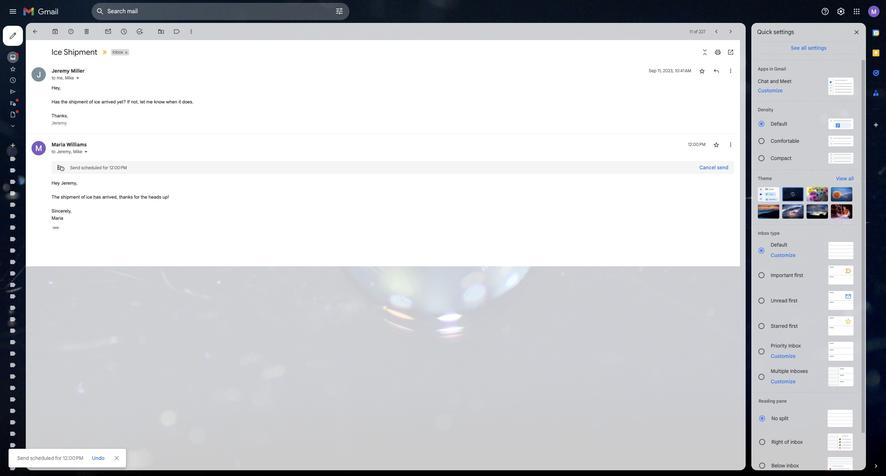 Task type: describe. For each thing, give the bounding box(es) containing it.
no split
[[772, 416, 789, 422]]

miller
[[71, 68, 85, 74]]

the shipment of ice has arrived, thanks for the heads up!
[[52, 195, 169, 200]]

not starred checkbox for williams
[[714, 141, 721, 148]]

sep
[[650, 68, 657, 73]]

send scheduled for 12:00 pm inside alert
[[17, 455, 83, 462]]

of right 11
[[694, 29, 698, 34]]

alert containing send scheduled for 12:00 pm
[[9, 16, 876, 468]]

11,
[[658, 68, 663, 73]]

delete image
[[83, 28, 90, 35]]

settings inside button
[[809, 45, 827, 51]]

show details image
[[75, 76, 80, 80]]

12:00 pm cell
[[689, 141, 706, 148]]

let
[[140, 99, 145, 105]]

reading
[[759, 399, 776, 404]]

scheduled inside alert
[[30, 455, 54, 462]]

0 horizontal spatial me
[[57, 75, 63, 81]]

display density element
[[759, 107, 855, 113]]

quick settings
[[758, 29, 795, 36]]

has the shipment of ice arrived yet? if not, let me know when it does.
[[52, 99, 195, 105]]

meet
[[781, 78, 792, 85]]

inbox for inbox
[[113, 49, 123, 55]]

1 vertical spatial 12:00 pm
[[109, 165, 127, 170]]

theme element
[[759, 175, 773, 182]]

theme
[[759, 176, 773, 181]]

scheduled inside list
[[81, 165, 102, 170]]

inboxes
[[791, 368, 809, 375]]

right of inbox
[[772, 439, 804, 446]]

inbox button
[[111, 49, 124, 56]]

2 default from the top
[[772, 242, 788, 248]]

of right shipment
[[81, 195, 85, 200]]

comfortable
[[772, 138, 800, 144]]

jeremy for to
[[57, 149, 71, 154]]

maria williams
[[52, 142, 87, 148]]

up!
[[163, 195, 169, 200]]

if
[[127, 99, 130, 105]]

split
[[780, 416, 789, 422]]

11 of 227
[[690, 29, 706, 34]]

1 horizontal spatial me
[[146, 99, 153, 105]]

sep 11, 2023, 10:41 am
[[650, 68, 692, 73]]

older image
[[728, 28, 735, 35]]

density
[[759, 107, 774, 113]]

quick
[[758, 29, 773, 36]]

when
[[166, 99, 177, 105]]

not starred checkbox for miller
[[699, 67, 706, 75]]

know
[[154, 99, 165, 105]]

pane
[[777, 399, 788, 404]]

multiple inboxes
[[772, 368, 809, 375]]

thanks, jeremy
[[52, 113, 69, 126]]

the shipment
[[61, 99, 88, 105]]

and
[[771, 78, 779, 85]]

undo
[[92, 455, 105, 462]]

hey
[[52, 181, 60, 186]]

to for maria williams
[[52, 149, 56, 154]]

unread
[[772, 298, 788, 304]]

type
[[771, 231, 781, 236]]

back to inbox image
[[32, 28, 39, 35]]

arrived,
[[102, 195, 118, 200]]

arrived
[[102, 99, 116, 105]]

below
[[772, 463, 786, 469]]

the
[[141, 195, 147, 200]]

right
[[772, 439, 784, 446]]

report spam image
[[67, 28, 75, 35]]

of right 'the shipment'
[[89, 99, 93, 105]]

shipment
[[61, 195, 80, 200]]

newer image
[[714, 28, 721, 35]]

mike for miller
[[65, 75, 74, 81]]

undo alert
[[89, 452, 107, 465]]

priority inbox
[[772, 343, 802, 349]]

2 horizontal spatial inbox
[[789, 343, 802, 349]]

archive image
[[52, 28, 59, 35]]

ice for has
[[86, 195, 92, 200]]

first for important first
[[795, 272, 804, 279]]

customize for default
[[772, 252, 796, 259]]

starred first
[[772, 323, 799, 330]]

does.
[[182, 99, 194, 105]]

hey jeremy,
[[52, 181, 77, 186]]

, for jeremy
[[63, 75, 64, 81]]

important first
[[772, 272, 804, 279]]

customize button for default
[[767, 251, 801, 260]]

all for see
[[802, 45, 807, 51]]

see
[[792, 45, 801, 51]]

0 vertical spatial jeremy
[[52, 68, 70, 74]]

chat
[[759, 78, 770, 85]]

thanks,
[[52, 113, 68, 119]]

support image
[[822, 7, 830, 16]]

settings image
[[838, 7, 846, 16]]



Task type: vqa. For each thing, say whether or not it's contained in the screenshot.
Below
yes



Task type: locate. For each thing, give the bounding box(es) containing it.
apps
[[759, 66, 769, 72]]

show details image
[[84, 150, 88, 154]]

1 maria from the top
[[52, 142, 65, 148]]

sincerely, maria
[[52, 209, 72, 221]]

mike
[[65, 75, 74, 81], [73, 149, 82, 154]]

view all button
[[833, 175, 859, 183]]

11
[[690, 29, 693, 34]]

0 horizontal spatial send
[[17, 455, 29, 462]]

customize down priority inbox
[[772, 353, 796, 360]]

1 vertical spatial inbox
[[787, 463, 800, 469]]

0 vertical spatial me
[[57, 75, 63, 81]]

0 horizontal spatial ,
[[63, 75, 64, 81]]

jeremy miller
[[52, 68, 85, 74]]

1 vertical spatial ice
[[86, 195, 92, 200]]

chat and meet customize
[[759, 78, 792, 94]]

below inbox
[[772, 463, 800, 469]]

priority
[[772, 343, 788, 349]]

send scheduled for 12:00 pm inside list
[[70, 165, 127, 170]]

1 horizontal spatial ,
[[71, 149, 72, 154]]

first for unread first
[[789, 298, 798, 304]]

10:41 am
[[676, 68, 692, 73]]

1 vertical spatial all
[[849, 176, 855, 182]]

show trimmed content image
[[52, 226, 60, 230]]

customize for multiple inboxes
[[772, 379, 796, 385]]

customize button
[[754, 86, 788, 95], [767, 251, 801, 260], [767, 352, 801, 361], [767, 378, 801, 386]]

first right the important
[[795, 272, 804, 279]]

no
[[772, 416, 779, 422]]

maria inside sincerely, maria
[[52, 216, 63, 221]]

1 horizontal spatial inbox
[[759, 231, 770, 236]]

unread first
[[772, 298, 798, 304]]

customize down and in the right of the page
[[759, 87, 783, 94]]

important
[[772, 272, 794, 279]]

1 vertical spatial not starred checkbox
[[714, 141, 721, 148]]

to jeremy , mike
[[52, 149, 82, 154]]

reading pane element
[[759, 399, 854, 404]]

snooze image
[[120, 28, 128, 35]]

reading pane
[[759, 399, 788, 404]]

to me , mike
[[52, 75, 74, 81]]

labels image
[[173, 28, 181, 35]]

see all settings button
[[758, 42, 861, 54]]

not,
[[131, 99, 139, 105]]

apps in gmail
[[759, 66, 787, 72]]

navigation
[[0, 23, 86, 477]]

add to tasks image
[[136, 28, 143, 35]]

1 vertical spatial for
[[134, 195, 140, 200]]

default down type
[[772, 242, 788, 248]]

ice for arrived
[[94, 99, 100, 105]]

Search mail text field
[[108, 8, 315, 15]]

to for jeremy miller
[[52, 75, 56, 81]]

send inside alert
[[17, 455, 29, 462]]

shipment
[[64, 47, 98, 57]]

williams
[[67, 142, 87, 148]]

1 vertical spatial send scheduled for 12:00 pm
[[17, 455, 83, 462]]

1 vertical spatial settings
[[809, 45, 827, 51]]

advanced search options image
[[333, 4, 347, 18]]

0 horizontal spatial for
[[55, 455, 62, 462]]

jeremy inside thanks, jeremy
[[52, 120, 67, 126]]

0 horizontal spatial scheduled
[[30, 455, 54, 462]]

inbox type element
[[759, 231, 855, 236]]

0 vertical spatial for
[[103, 165, 108, 170]]

list containing jeremy miller
[[26, 60, 735, 241]]

customize button down and in the right of the page
[[754, 86, 788, 95]]

all for view
[[849, 176, 855, 182]]

customize button for multiple inboxes
[[767, 378, 801, 386]]

1 vertical spatial send
[[17, 455, 29, 462]]

0 vertical spatial ice
[[94, 99, 100, 105]]

default
[[772, 121, 788, 127], [772, 242, 788, 248]]

customize button for chat and meet
[[754, 86, 788, 95]]

customize inside chat and meet customize
[[759, 87, 783, 94]]

0 vertical spatial settings
[[774, 29, 795, 36]]

1 horizontal spatial not starred checkbox
[[714, 141, 721, 148]]

has
[[94, 195, 101, 200]]

0 horizontal spatial inbox
[[113, 49, 123, 55]]

0 vertical spatial not starred checkbox
[[699, 67, 706, 75]]

1 vertical spatial me
[[146, 99, 153, 105]]

2 vertical spatial inbox
[[789, 343, 802, 349]]

, down jeremy miller
[[63, 75, 64, 81]]

mike down williams
[[73, 149, 82, 154]]

customize up the important
[[772, 252, 796, 259]]

customize button for priority inbox
[[767, 352, 801, 361]]

jeremy up the to me , mike
[[52, 68, 70, 74]]

0 horizontal spatial not starred checkbox
[[699, 67, 706, 75]]

multiple
[[772, 368, 790, 375]]

to
[[52, 75, 56, 81], [52, 149, 56, 154]]

send inside list
[[70, 165, 80, 170]]

has
[[52, 99, 60, 105]]

0 vertical spatial mike
[[65, 75, 74, 81]]

1 horizontal spatial send
[[70, 165, 80, 170]]

of
[[694, 29, 698, 34], [89, 99, 93, 105], [81, 195, 85, 200], [785, 439, 790, 446]]

to up hey,
[[52, 75, 56, 81]]

it
[[179, 99, 181, 105]]

1 horizontal spatial all
[[849, 176, 855, 182]]

inbox right below
[[787, 463, 800, 469]]

Not starred checkbox
[[699, 67, 706, 75], [714, 141, 721, 148]]

2 horizontal spatial 12:00 pm
[[689, 142, 706, 147]]

2 vertical spatial 12:00 pm
[[63, 455, 83, 462]]

thanks
[[119, 195, 133, 200]]

customize for priority inbox
[[772, 353, 796, 360]]

maria down sincerely,
[[52, 216, 63, 221]]

hey,
[[52, 85, 62, 91]]

compact
[[772, 155, 792, 162]]

inbox down snooze icon
[[113, 49, 123, 55]]

ice shipment
[[52, 47, 98, 57]]

1 horizontal spatial scheduled
[[81, 165, 102, 170]]

0 vertical spatial ,
[[63, 75, 64, 81]]

0 vertical spatial send
[[70, 165, 80, 170]]

heads
[[149, 195, 161, 200]]

1 horizontal spatial for
[[103, 165, 108, 170]]

maria up to jeremy , mike
[[52, 142, 65, 148]]

inbox
[[113, 49, 123, 55], [759, 231, 770, 236], [789, 343, 802, 349]]

customize
[[759, 87, 783, 94], [772, 252, 796, 259], [772, 353, 796, 360], [772, 379, 796, 385]]

0 vertical spatial inbox
[[791, 439, 804, 446]]

more image
[[188, 28, 195, 35]]

settings
[[774, 29, 795, 36], [809, 45, 827, 51]]

0 vertical spatial 12:00 pm
[[689, 142, 706, 147]]

for
[[103, 165, 108, 170], [134, 195, 140, 200], [55, 455, 62, 462]]

gmail image
[[23, 4, 62, 19]]

0 horizontal spatial ice
[[86, 195, 92, 200]]

default up "comfortable"
[[772, 121, 788, 127]]

0 vertical spatial default
[[772, 121, 788, 127]]

0 vertical spatial to
[[52, 75, 56, 81]]

,
[[63, 75, 64, 81], [71, 149, 72, 154]]

0 vertical spatial maria
[[52, 142, 65, 148]]

inbox inside button
[[113, 49, 123, 55]]

of right right
[[785, 439, 790, 446]]

inbox
[[791, 439, 804, 446], [787, 463, 800, 469]]

0 horizontal spatial settings
[[774, 29, 795, 36]]

2 maria from the top
[[52, 216, 63, 221]]

jeremy,
[[61, 181, 77, 186]]

2023,
[[664, 68, 674, 73]]

227
[[700, 29, 706, 34]]

mike for williams
[[73, 149, 82, 154]]

not starred checkbox right 12:00 pm cell
[[714, 141, 721, 148]]

0 vertical spatial scheduled
[[81, 165, 102, 170]]

1 vertical spatial mike
[[73, 149, 82, 154]]

settings right see
[[809, 45, 827, 51]]

1 vertical spatial to
[[52, 149, 56, 154]]

0 vertical spatial first
[[795, 272, 804, 279]]

me up hey,
[[57, 75, 63, 81]]

first
[[795, 272, 804, 279], [789, 298, 798, 304], [790, 323, 799, 330]]

customize button down multiple
[[767, 378, 801, 386]]

all right view
[[849, 176, 855, 182]]

inbox for inbox type
[[759, 231, 770, 236]]

all
[[802, 45, 807, 51], [849, 176, 855, 182]]

main menu image
[[9, 7, 17, 16]]

2 horizontal spatial for
[[134, 195, 140, 200]]

inbox right priority on the right
[[789, 343, 802, 349]]

1 vertical spatial scheduled
[[30, 455, 54, 462]]

the
[[52, 195, 60, 200]]

1 horizontal spatial settings
[[809, 45, 827, 51]]

1 to from the top
[[52, 75, 56, 81]]

2 vertical spatial for
[[55, 455, 62, 462]]

alert
[[9, 16, 876, 468]]

jeremy down maria williams
[[57, 149, 71, 154]]

ice
[[94, 99, 100, 105], [86, 195, 92, 200]]

scheduled
[[81, 165, 102, 170], [30, 455, 54, 462]]

all right see
[[802, 45, 807, 51]]

0 vertical spatial inbox
[[113, 49, 123, 55]]

, down maria williams
[[71, 149, 72, 154]]

first right unread
[[789, 298, 798, 304]]

customize button up the important
[[767, 251, 801, 260]]

search mail image
[[94, 5, 107, 18]]

0 horizontal spatial all
[[802, 45, 807, 51]]

sep 11, 2023, 10:41 am cell
[[650, 67, 692, 75]]

list
[[26, 60, 735, 241]]

1 vertical spatial maria
[[52, 216, 63, 221]]

2 to from the top
[[52, 149, 56, 154]]

quick settings element
[[758, 29, 795, 42]]

1 vertical spatial default
[[772, 242, 788, 248]]

to down maria williams
[[52, 149, 56, 154]]

send scheduled for 12:00 pm
[[70, 165, 127, 170], [17, 455, 83, 462]]

move to image
[[158, 28, 165, 35]]

1 vertical spatial first
[[789, 298, 798, 304]]

jeremy down thanks, at the top left of the page
[[52, 120, 67, 126]]

ice
[[52, 47, 62, 57]]

view
[[837, 176, 848, 182]]

ice left has
[[86, 195, 92, 200]]

first right starred
[[790, 323, 799, 330]]

sincerely,
[[52, 209, 72, 214]]

jeremy for thanks,
[[52, 120, 67, 126]]

1 horizontal spatial 12:00 pm
[[109, 165, 127, 170]]

customize button down priority inbox
[[767, 352, 801, 361]]

starred
[[772, 323, 789, 330]]

2 vertical spatial jeremy
[[57, 149, 71, 154]]

inbox type
[[759, 231, 781, 236]]

settings right the quick
[[774, 29, 795, 36]]

yet?
[[117, 99, 126, 105]]

None search field
[[92, 3, 350, 20]]

inbox left type
[[759, 231, 770, 236]]

1 vertical spatial jeremy
[[52, 120, 67, 126]]

inbox right right
[[791, 439, 804, 446]]

0 horizontal spatial 12:00 pm
[[63, 455, 83, 462]]

1 default from the top
[[772, 121, 788, 127]]

not starred checkbox right 10:41 am
[[699, 67, 706, 75]]

first for starred first
[[790, 323, 799, 330]]

jeremy
[[52, 68, 70, 74], [52, 120, 67, 126], [57, 149, 71, 154]]

gmail
[[775, 66, 787, 72]]

ice left arrived
[[94, 99, 100, 105]]

1 vertical spatial ,
[[71, 149, 72, 154]]

see all settings
[[792, 45, 827, 51]]

0 vertical spatial send scheduled for 12:00 pm
[[70, 165, 127, 170]]

, for maria
[[71, 149, 72, 154]]

customize down multiple
[[772, 379, 796, 385]]

1 vertical spatial inbox
[[759, 231, 770, 236]]

view all
[[837, 176, 855, 182]]

maria
[[52, 142, 65, 148], [52, 216, 63, 221]]

in
[[770, 66, 774, 72]]

me right let
[[146, 99, 153, 105]]

2 vertical spatial first
[[790, 323, 799, 330]]

tab list
[[867, 23, 887, 451]]

0 vertical spatial all
[[802, 45, 807, 51]]

1 horizontal spatial ice
[[94, 99, 100, 105]]

mike down jeremy miller
[[65, 75, 74, 81]]



